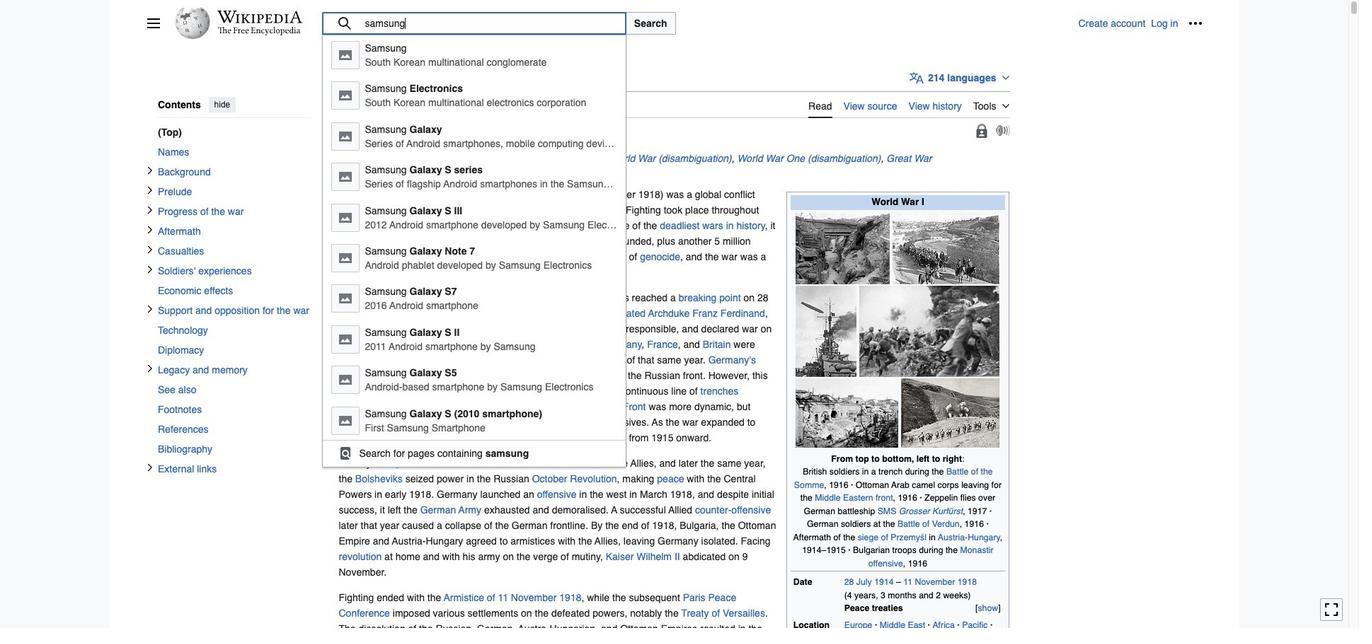 Task type: locate. For each thing, give the bounding box(es) containing it.
None search field
[[322, 12, 1079, 468]]

x small image
[[146, 166, 154, 174], [146, 206, 154, 214], [146, 305, 154, 313], [146, 364, 154, 373], [146, 463, 154, 472]]

x small image
[[146, 186, 154, 194], [146, 225, 154, 234], [146, 245, 154, 254], [146, 265, 154, 274]]

page semi-protected image
[[975, 124, 989, 138]]

menu image
[[146, 16, 160, 30]]

note
[[339, 151, 1010, 182]]

2 x small image from the top
[[146, 206, 154, 214]]

1 x small image from the top
[[146, 166, 154, 174]]

5 x small image from the top
[[146, 463, 154, 472]]

search results list box
[[323, 35, 726, 466]]

fullscreen image
[[1325, 604, 1339, 618]]

3 x small image from the top
[[146, 245, 154, 254]]

listen to this article image
[[996, 125, 1010, 136]]

main content
[[333, 64, 1203, 629]]

personal tools navigation
[[1079, 12, 1207, 35]]

1 x small image from the top
[[146, 186, 154, 194]]



Task type: vqa. For each thing, say whether or not it's contained in the screenshot.
Search results LIST BOX
yes



Task type: describe. For each thing, give the bounding box(es) containing it.
4 x small image from the top
[[146, 364, 154, 373]]

the free encyclopedia image
[[218, 27, 301, 36]]

wikipedia image
[[217, 11, 302, 23]]

4 x small image from the top
[[146, 265, 154, 274]]

language progressive image
[[910, 71, 924, 85]]

3 x small image from the top
[[146, 305, 154, 313]]

2 x small image from the top
[[146, 225, 154, 234]]

Search Wikipedia search field
[[322, 12, 627, 35]]

log in and more options image
[[1189, 16, 1203, 30]]



